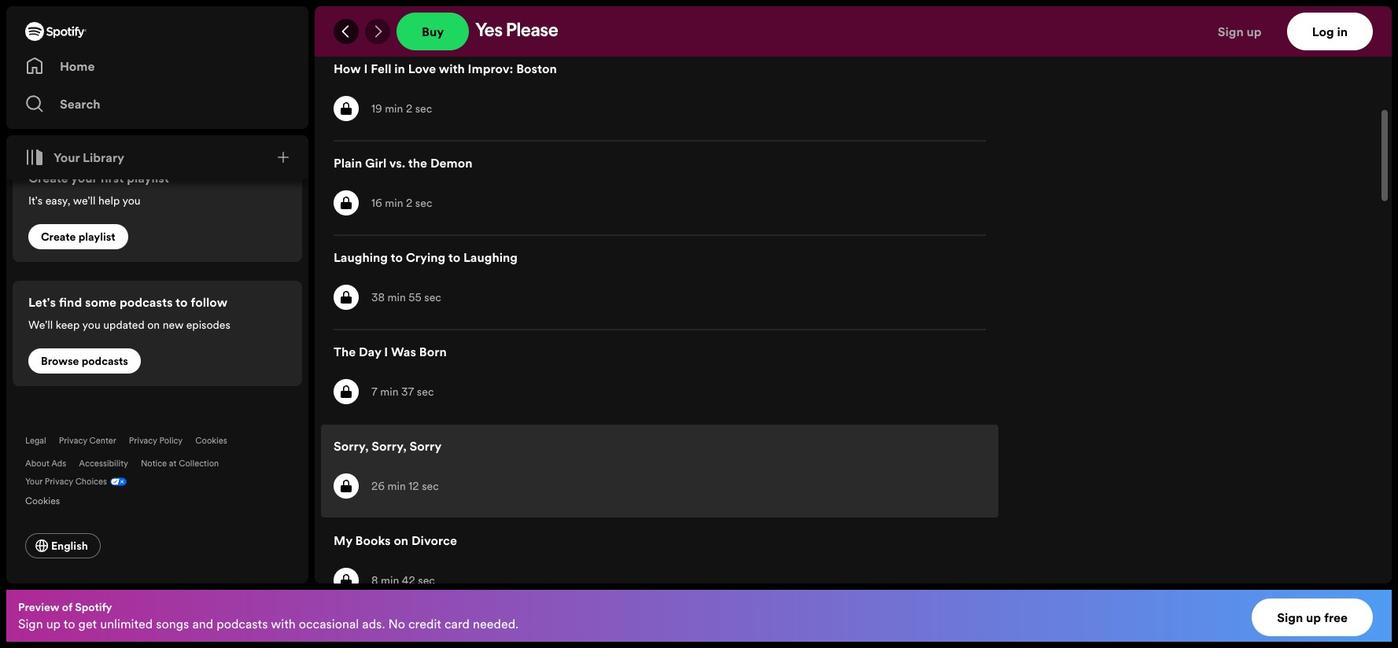 Task type: vqa. For each thing, say whether or not it's contained in the screenshot.
it's
yes



Task type: describe. For each thing, give the bounding box(es) containing it.
16
[[371, 195, 382, 211]]

sec for sorry
[[422, 479, 439, 494]]

18 min 14 sec
[[371, 6, 436, 22]]

8
[[371, 573, 378, 589]]

18
[[371, 6, 382, 22]]

privacy center link
[[59, 435, 116, 447]]

the day i was born
[[334, 343, 447, 360]]

16 min 2 sec
[[371, 195, 432, 211]]

go back image
[[340, 25, 353, 38]]

keep
[[56, 317, 80, 333]]

0 vertical spatial i
[[364, 60, 368, 77]]

sign up
[[1218, 23, 1262, 40]]

preview
[[18, 600, 59, 615]]

card
[[445, 615, 470, 633]]

preview of spotify sign up to get unlimited songs and podcasts with occasional ads. no credit card needed.
[[18, 600, 519, 633]]

help
[[98, 193, 120, 209]]

main element
[[6, 6, 309, 584]]

about ads link
[[25, 458, 66, 470]]

create for your
[[28, 169, 68, 187]]

38 min 55 sec
[[371, 290, 441, 305]]

california consumer privacy act (ccpa) opt-out icon image
[[107, 476, 127, 491]]

english button
[[25, 534, 101, 559]]

notice
[[141, 458, 167, 470]]

occasional
[[299, 615, 359, 633]]

sign for sign up
[[1218, 23, 1244, 40]]

policy
[[159, 435, 183, 447]]

7 min 37 sec
[[371, 384, 434, 400]]

min right "18"
[[385, 6, 403, 22]]

to left crying at the left top of the page
[[391, 249, 403, 266]]

2 sorry, from the left
[[372, 438, 407, 455]]

up for sign up free
[[1306, 609, 1321, 626]]

min for on
[[381, 573, 399, 589]]

how
[[334, 60, 361, 77]]

to inside "preview of spotify sign up to get unlimited songs and podcasts with occasional ads. no credit card needed."
[[64, 615, 75, 633]]

the
[[334, 343, 356, 360]]

min for vs.
[[385, 195, 403, 211]]

day
[[359, 343, 381, 360]]

sec for vs.
[[415, 195, 432, 211]]

accessibility
[[79, 458, 128, 470]]

up inside "preview of spotify sign up to get unlimited songs and podcasts with occasional ads. no credit card needed."
[[46, 615, 61, 633]]

follow
[[191, 294, 228, 311]]

at
[[169, 458, 177, 470]]

laughing to crying to laughing
[[334, 249, 518, 266]]

sec for fell
[[415, 101, 432, 116]]

create playlist button
[[28, 224, 128, 249]]

1 horizontal spatial i
[[384, 343, 388, 360]]

55
[[409, 290, 422, 305]]

yes please
[[476, 22, 558, 41]]

notice at collection link
[[141, 458, 219, 470]]

privacy policy
[[129, 435, 183, 447]]

sec for i
[[417, 384, 434, 400]]

8 min 42 sec
[[371, 573, 435, 589]]

0 vertical spatial cookies link
[[195, 435, 227, 447]]

your library
[[54, 149, 124, 166]]

notice at collection
[[141, 458, 219, 470]]

was
[[391, 343, 416, 360]]

let's find some podcasts to follow we'll keep you updated on new episodes
[[28, 294, 230, 333]]

born
[[419, 343, 447, 360]]

browse
[[41, 353, 79, 369]]

sign up button
[[1212, 13, 1287, 50]]

unlimited
[[100, 615, 153, 633]]

free
[[1324, 609, 1348, 626]]

find
[[59, 294, 82, 311]]

privacy down ads on the left bottom
[[45, 476, 73, 488]]

yes
[[476, 22, 503, 41]]

easy,
[[45, 193, 70, 209]]

updated
[[103, 317, 145, 333]]

demon
[[430, 154, 473, 172]]

it's
[[28, 193, 43, 209]]

buy button
[[397, 13, 469, 50]]

about
[[25, 458, 49, 470]]

center
[[89, 435, 116, 447]]

songs
[[156, 615, 189, 633]]

ads.
[[362, 615, 385, 633]]

browse podcasts link
[[28, 349, 141, 374]]

sorry
[[410, 438, 442, 455]]

how i fell in love with improv: boston
[[334, 60, 557, 77]]

home link
[[25, 50, 290, 82]]

privacy center
[[59, 435, 116, 447]]

accessibility link
[[79, 458, 128, 470]]

7
[[371, 384, 378, 400]]

your for your library
[[54, 149, 80, 166]]

needed.
[[473, 615, 519, 633]]

collection
[[179, 458, 219, 470]]

my books on divorce
[[334, 532, 457, 549]]

vs.
[[389, 154, 406, 172]]

sec for on
[[418, 573, 435, 589]]

some
[[85, 294, 117, 311]]

podcasts inside "preview of spotify sign up to get unlimited songs and podcasts with occasional ads. no credit card needed."
[[217, 615, 268, 633]]



Task type: locate. For each thing, give the bounding box(es) containing it.
min for i
[[380, 384, 399, 400]]

your library button
[[19, 142, 131, 173]]

min left 12
[[388, 479, 406, 494]]

browse podcasts
[[41, 353, 128, 369]]

love
[[408, 60, 436, 77]]

your privacy choices
[[25, 476, 107, 488]]

laughing up '38'
[[334, 249, 388, 266]]

1 vertical spatial i
[[384, 343, 388, 360]]

your down about
[[25, 476, 43, 488]]

0 horizontal spatial cookies
[[25, 494, 60, 508]]

0 vertical spatial you
[[122, 193, 141, 209]]

1 sorry, from the left
[[334, 438, 369, 455]]

sec right 42
[[418, 573, 435, 589]]

0 vertical spatial your
[[54, 149, 80, 166]]

create up easy,
[[28, 169, 68, 187]]

1 vertical spatial with
[[271, 615, 296, 633]]

spotify image
[[25, 22, 87, 41]]

min right 8
[[381, 573, 399, 589]]

0 horizontal spatial sign
[[18, 615, 43, 633]]

my
[[334, 532, 352, 549]]

0 horizontal spatial in
[[395, 60, 405, 77]]

please
[[506, 22, 558, 41]]

your up your
[[54, 149, 80, 166]]

up left log
[[1247, 23, 1262, 40]]

playlist right first
[[127, 169, 169, 187]]

2 for in
[[406, 101, 413, 116]]

0 vertical spatial create
[[28, 169, 68, 187]]

0 horizontal spatial laughing
[[334, 249, 388, 266]]

go forward image
[[371, 25, 384, 38]]

plain girl vs. the demon
[[334, 154, 473, 172]]

credit
[[408, 615, 441, 633]]

min right 19
[[385, 101, 403, 116]]

i right "day"
[[384, 343, 388, 360]]

min for crying
[[388, 290, 406, 305]]

0 horizontal spatial you
[[82, 317, 101, 333]]

sorry,
[[334, 438, 369, 455], [372, 438, 407, 455]]

42
[[402, 573, 415, 589]]

1 horizontal spatial cookies
[[195, 435, 227, 447]]

sec right 12
[[422, 479, 439, 494]]

to right crying at the left top of the page
[[448, 249, 461, 266]]

create down easy,
[[41, 229, 76, 245]]

we'll
[[28, 317, 53, 333]]

on inside let's find some podcasts to follow we'll keep you updated on new episodes
[[147, 317, 160, 333]]

podcasts down updated
[[82, 353, 128, 369]]

1 horizontal spatial playlist
[[127, 169, 169, 187]]

privacy for privacy center
[[59, 435, 87, 447]]

2 right 16
[[406, 195, 413, 211]]

and
[[192, 615, 213, 633]]

you right help
[[122, 193, 141, 209]]

19
[[371, 101, 382, 116]]

sec down the at the top of page
[[415, 195, 432, 211]]

sign for sign up free
[[1277, 609, 1303, 626]]

create playlist
[[41, 229, 115, 245]]

podcasts inside let's find some podcasts to follow we'll keep you updated on new episodes
[[120, 294, 173, 311]]

privacy
[[59, 435, 87, 447], [129, 435, 157, 447], [45, 476, 73, 488]]

girl
[[365, 154, 387, 172]]

books
[[355, 532, 391, 549]]

create inside button
[[41, 229, 76, 245]]

first
[[100, 169, 124, 187]]

1 vertical spatial in
[[395, 60, 405, 77]]

sign inside "preview of spotify sign up to get unlimited songs and podcasts with occasional ads. no credit card needed."
[[18, 615, 43, 633]]

sec for crying
[[424, 290, 441, 305]]

on
[[147, 317, 160, 333], [394, 532, 409, 549]]

playlist inside the create your first playlist it's easy, we'll help you
[[127, 169, 169, 187]]

14
[[406, 6, 417, 22]]

the
[[408, 154, 427, 172]]

1 vertical spatial create
[[41, 229, 76, 245]]

you inside let's find some podcasts to follow we'll keep you updated on new episodes
[[82, 317, 101, 333]]

plain
[[334, 154, 362, 172]]

i left the fell
[[364, 60, 368, 77]]

search
[[60, 95, 100, 113]]

26 min 12 sec
[[371, 479, 439, 494]]

1 horizontal spatial up
[[1247, 23, 1262, 40]]

your for your privacy choices
[[25, 476, 43, 488]]

up left of
[[46, 615, 61, 633]]

log in button
[[1287, 13, 1373, 50]]

fell
[[371, 60, 392, 77]]

new
[[163, 317, 183, 333]]

about ads
[[25, 458, 66, 470]]

ads
[[51, 458, 66, 470]]

2 right 19
[[406, 101, 413, 116]]

0 horizontal spatial with
[[271, 615, 296, 633]]

cookies down your privacy choices
[[25, 494, 60, 508]]

1 vertical spatial cookies link
[[25, 491, 73, 508]]

min
[[385, 6, 403, 22], [385, 101, 403, 116], [385, 195, 403, 211], [388, 290, 406, 305], [380, 384, 399, 400], [388, 479, 406, 494], [381, 573, 399, 589]]

playlist down help
[[78, 229, 115, 245]]

home
[[60, 57, 95, 75]]

to
[[391, 249, 403, 266], [448, 249, 461, 266], [176, 294, 188, 311], [64, 615, 75, 633]]

2
[[406, 101, 413, 116], [406, 195, 413, 211]]

privacy up ads on the left bottom
[[59, 435, 87, 447]]

0 vertical spatial in
[[1337, 23, 1348, 40]]

you
[[122, 193, 141, 209], [82, 317, 101, 333]]

0 horizontal spatial on
[[147, 317, 160, 333]]

i
[[364, 60, 368, 77], [384, 343, 388, 360]]

cookies link up collection
[[195, 435, 227, 447]]

0 vertical spatial 2
[[406, 101, 413, 116]]

up
[[1247, 23, 1262, 40], [1306, 609, 1321, 626], [46, 615, 61, 633]]

log in
[[1312, 23, 1348, 40]]

podcasts inside "link"
[[82, 353, 128, 369]]

0 vertical spatial playlist
[[127, 169, 169, 187]]

sign inside button
[[1277, 609, 1303, 626]]

your
[[71, 169, 97, 187]]

min for sorry
[[388, 479, 406, 494]]

up inside "button"
[[1247, 23, 1262, 40]]

0 vertical spatial podcasts
[[120, 294, 173, 311]]

1 vertical spatial podcasts
[[82, 353, 128, 369]]

sign inside "button"
[[1218, 23, 1244, 40]]

1 vertical spatial you
[[82, 317, 101, 333]]

podcasts
[[120, 294, 173, 311], [82, 353, 128, 369], [217, 615, 268, 633]]

cookies link down your privacy choices
[[25, 491, 73, 508]]

privacy for privacy policy
[[129, 435, 157, 447]]

privacy policy link
[[129, 435, 183, 447]]

create your first playlist it's easy, we'll help you
[[28, 169, 169, 209]]

min for fell
[[385, 101, 403, 116]]

create inside the create your first playlist it's easy, we'll help you
[[28, 169, 68, 187]]

2 laughing from the left
[[464, 249, 518, 266]]

0 horizontal spatial cookies link
[[25, 491, 73, 508]]

min right 16
[[385, 195, 403, 211]]

sec right 37
[[417, 384, 434, 400]]

top bar and user menu element
[[315, 6, 1392, 57]]

2 for the
[[406, 195, 413, 211]]

min left 55
[[388, 290, 406, 305]]

0 horizontal spatial sorry,
[[334, 438, 369, 455]]

create for playlist
[[41, 229, 76, 245]]

sign
[[1218, 23, 1244, 40], [1277, 609, 1303, 626], [18, 615, 43, 633]]

divorce
[[412, 532, 457, 549]]

1 vertical spatial 2
[[406, 195, 413, 211]]

privacy up notice
[[129, 435, 157, 447]]

with right "love"
[[439, 60, 465, 77]]

cookies link
[[195, 435, 227, 447], [25, 491, 73, 508]]

up for sign up
[[1247, 23, 1262, 40]]

1 horizontal spatial you
[[122, 193, 141, 209]]

you right keep
[[82, 317, 101, 333]]

you for some
[[82, 317, 101, 333]]

on right books in the left of the page
[[394, 532, 409, 549]]

laughing right crying at the left top of the page
[[464, 249, 518, 266]]

you for first
[[122, 193, 141, 209]]

cookies up collection
[[195, 435, 227, 447]]

in
[[1337, 23, 1348, 40], [395, 60, 405, 77]]

0 horizontal spatial up
[[46, 615, 61, 633]]

to up new
[[176, 294, 188, 311]]

1 vertical spatial your
[[25, 476, 43, 488]]

we'll
[[73, 193, 96, 209]]

improv:
[[468, 60, 513, 77]]

episodes
[[186, 317, 230, 333]]

up inside button
[[1306, 609, 1321, 626]]

2 horizontal spatial up
[[1306, 609, 1321, 626]]

in inside 'log in' button
[[1337, 23, 1348, 40]]

podcasts up updated
[[120, 294, 173, 311]]

0 horizontal spatial i
[[364, 60, 368, 77]]

create
[[28, 169, 68, 187], [41, 229, 76, 245]]

sign up free
[[1277, 609, 1348, 626]]

0 vertical spatial on
[[147, 317, 160, 333]]

min right 7
[[380, 384, 399, 400]]

0 horizontal spatial your
[[25, 476, 43, 488]]

legal
[[25, 435, 46, 447]]

with inside "preview of spotify sign up to get unlimited songs and podcasts with occasional ads. no credit card needed."
[[271, 615, 296, 633]]

log
[[1312, 23, 1334, 40]]

library
[[83, 149, 124, 166]]

0 horizontal spatial playlist
[[78, 229, 115, 245]]

1 vertical spatial playlist
[[78, 229, 115, 245]]

1 horizontal spatial your
[[54, 149, 80, 166]]

sec right 55
[[424, 290, 441, 305]]

sec down "love"
[[415, 101, 432, 116]]

1 horizontal spatial sorry,
[[372, 438, 407, 455]]

1 horizontal spatial in
[[1337, 23, 1348, 40]]

playlist inside button
[[78, 229, 115, 245]]

up left free
[[1306, 609, 1321, 626]]

37
[[401, 384, 414, 400]]

1 horizontal spatial sign
[[1218, 23, 1244, 40]]

19 min 2 sec
[[371, 101, 432, 116]]

0 vertical spatial cookies
[[195, 435, 227, 447]]

to left get
[[64, 615, 75, 633]]

1 horizontal spatial with
[[439, 60, 465, 77]]

sec
[[419, 6, 436, 22], [415, 101, 432, 116], [415, 195, 432, 211], [424, 290, 441, 305], [417, 384, 434, 400], [422, 479, 439, 494], [418, 573, 435, 589]]

search link
[[25, 88, 290, 120]]

let's
[[28, 294, 56, 311]]

1 horizontal spatial cookies link
[[195, 435, 227, 447]]

1 horizontal spatial laughing
[[464, 249, 518, 266]]

to inside let's find some podcasts to follow we'll keep you updated on new episodes
[[176, 294, 188, 311]]

you inside the create your first playlist it's easy, we'll help you
[[122, 193, 141, 209]]

in right log
[[1337, 23, 1348, 40]]

your
[[54, 149, 80, 166], [25, 476, 43, 488]]

2 vertical spatial podcasts
[[217, 615, 268, 633]]

buy
[[422, 23, 444, 40]]

1 vertical spatial on
[[394, 532, 409, 549]]

sorry, sorry, sorry
[[334, 438, 442, 455]]

on left new
[[147, 317, 160, 333]]

get
[[78, 615, 97, 633]]

sec right the 14
[[419, 6, 436, 22]]

2 horizontal spatial sign
[[1277, 609, 1303, 626]]

choices
[[75, 476, 107, 488]]

podcasts right and
[[217, 615, 268, 633]]

no
[[388, 615, 405, 633]]

0 vertical spatial with
[[439, 60, 465, 77]]

with left occasional
[[271, 615, 296, 633]]

1 laughing from the left
[[334, 249, 388, 266]]

12
[[409, 479, 419, 494]]

1 vertical spatial cookies
[[25, 494, 60, 508]]

of
[[62, 600, 72, 615]]

crying
[[406, 249, 446, 266]]

your inside button
[[54, 149, 80, 166]]

in right the fell
[[395, 60, 405, 77]]

1 horizontal spatial on
[[394, 532, 409, 549]]



